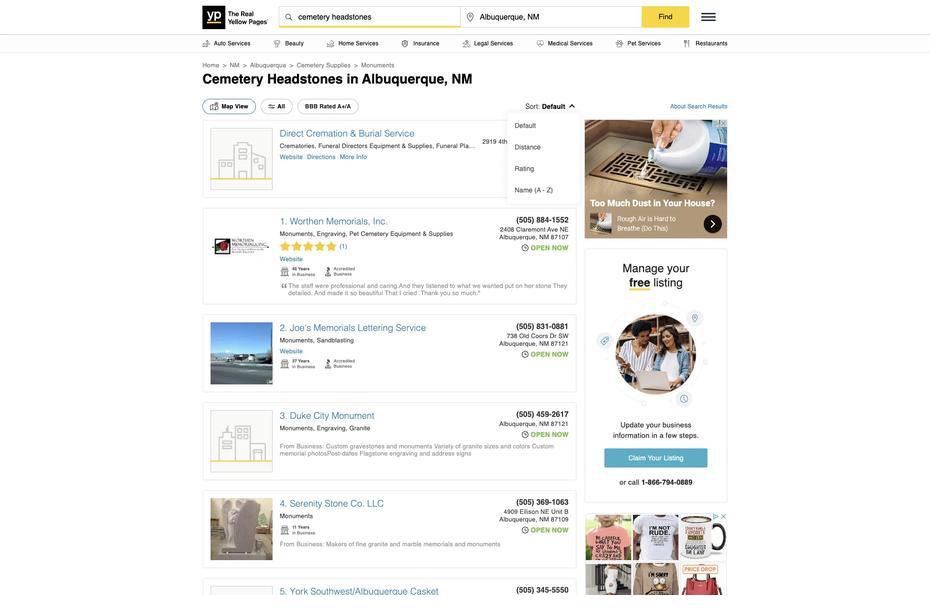Task type: vqa. For each thing, say whether or not it's contained in the screenshot.
the topmost Engraving
yes



Task type: locate. For each thing, give the bounding box(es) containing it.
0 horizontal spatial so
[[350, 289, 357, 297]]

claim
[[629, 454, 646, 462]]

or
[[620, 478, 626, 486]]

and right 'sizes'
[[501, 443, 511, 450]]

ne inside (505) 884-1552 2408 claremont ave ne albuquerque, nm 87107
[[560, 226, 569, 233]]

0 vertical spatial accredited
[[334, 266, 355, 271]]

accredited business up 'professional'
[[334, 266, 355, 277]]

cemetery for cemetery supplies
[[297, 62, 324, 69]]

business for 37 years in business
[[297, 364, 315, 369]]

2 yp image from the top
[[325, 359, 331, 369]]

0 horizontal spatial your
[[646, 421, 661, 429]]

open now for duke city monument
[[531, 431, 569, 438]]

2 now from the top
[[552, 351, 569, 358]]

funeral down cremation
[[318, 142, 340, 149]]

5 services from the left
[[638, 40, 661, 47]]

yp image left 11
[[280, 525, 290, 535]]

87107
[[551, 146, 569, 153], [551, 234, 569, 241]]

monuments left variety
[[399, 443, 432, 450]]

so right you
[[452, 289, 459, 297]]

cemetery supplies
[[297, 62, 351, 69]]

2 horizontal spatial &
[[423, 230, 427, 237]]

engraving for memorials,
[[317, 230, 346, 237]]

services right legal
[[491, 40, 513, 47]]

&
[[350, 128, 356, 138], [402, 142, 406, 149], [423, 230, 427, 237]]

1 vertical spatial from
[[280, 541, 295, 548]]

years
[[298, 266, 310, 271], [298, 359, 310, 363], [298, 525, 309, 530]]

yp image left the 46
[[280, 266, 290, 277]]

supplies inside direct cremation & burial service crematories funeral directors equipment & supplies funeral planning website directions more info
[[408, 142, 432, 149]]

serenity stone co. llc - monuments image
[[211, 498, 273, 560]]

0 horizontal spatial funeral
[[318, 142, 340, 149]]

369-
[[536, 498, 552, 507]]

yp image for 37
[[280, 359, 290, 369]]

0 vertical spatial service
[[384, 128, 415, 138]]

1 accredited from the top
[[334, 266, 355, 271]]

open down (505) 369-1063 4909 ellison ne unit b albuquerque, nm 87109
[[531, 526, 550, 534]]

and left marble
[[390, 541, 400, 548]]

0 vertical spatial accredited business
[[334, 266, 355, 277]]

years right 37
[[298, 359, 310, 363]]

business down serenity
[[297, 531, 315, 535]]

detailed.
[[288, 289, 313, 297]]

4 open from the top
[[531, 526, 550, 534]]

738
[[507, 332, 518, 340]]

from inside the from business: custom gravestones and monuments variety of granite sizes and colors custom memorial photospost-dates flagstone engraving and address signs
[[280, 443, 295, 450]]

memorial
[[280, 450, 306, 457]]

1 horizontal spatial your
[[667, 262, 690, 275]]

1 vertical spatial of
[[349, 541, 354, 548]]

1 monuments link from the top
[[280, 230, 315, 237]]

services right "home"
[[356, 40, 379, 47]]

duke city monument - monuments image
[[211, 411, 272, 473]]

1 horizontal spatial monuments
[[467, 541, 501, 548]]

(1)
[[340, 243, 347, 250]]

0 vertical spatial business:
[[297, 443, 324, 450]]

service for burial
[[384, 128, 415, 138]]

1 services from the left
[[228, 40, 251, 47]]

now down ave
[[552, 244, 569, 252]]

albuquerque, inside (505) 884-1552 2408 claremont ave ne albuquerque, nm 87107
[[499, 234, 538, 241]]

your for information
[[646, 421, 661, 429]]

monuments down home services
[[361, 62, 395, 69]]

2 horizontal spatial cemetery
[[361, 230, 389, 237]]

2 business: from the top
[[297, 541, 324, 548]]

dates
[[342, 450, 358, 457]]

from down 11
[[280, 541, 295, 548]]

a+/a
[[338, 103, 351, 110]]

1 vertical spatial accredited
[[334, 359, 355, 363]]

funeral planning link
[[436, 142, 485, 149]]

steps.
[[679, 431, 699, 439]]

0 vertical spatial equipment
[[369, 142, 400, 149]]

(505) inside (505) 884-1552 2408 claremont ave ne albuquerque, nm 87107
[[517, 216, 534, 224]]

custom down the 3. duke city monument monuments engraving granite
[[326, 443, 348, 450]]

monuments link for 3.
[[280, 425, 315, 432]]

0 vertical spatial website link
[[280, 153, 305, 160]]

87107 down ave
[[551, 234, 569, 241]]

3 monuments link from the top
[[280, 425, 315, 432]]

(505) up old
[[517, 322, 534, 331]]

1 open from the top
[[531, 244, 550, 252]]

monuments inside 1. worthen memorials, inc. monuments engraving pet cemetery equipment & supplies
[[280, 230, 313, 237]]

884-
[[536, 216, 552, 224]]

services right pet
[[638, 40, 661, 47]]

yp image
[[280, 266, 290, 277], [280, 359, 290, 369], [280, 525, 290, 535]]

1 87107 from the top
[[551, 146, 569, 153]]

business up 'professional'
[[334, 272, 352, 277]]

default up nw,
[[515, 122, 536, 129]]

equipment inside direct cremation & burial service crematories funeral directors equipment & supplies funeral planning website directions more info
[[369, 142, 400, 149]]

(505)
[[517, 128, 534, 137], [517, 216, 534, 224], [517, 322, 534, 331], [517, 410, 534, 419], [517, 498, 534, 507], [517, 586, 534, 595]]

engraving link down duke city monument link
[[317, 425, 348, 432]]

in up a+/a
[[347, 71, 359, 86]]

funeral left planning in the top of the page
[[436, 142, 458, 149]]

pet services
[[628, 40, 661, 47]]

& inside 1. worthen memorials, inc. monuments engraving pet cemetery equipment & supplies
[[423, 230, 427, 237]]

accredited down sandblasting link
[[334, 359, 355, 363]]

ne down 1552
[[560, 226, 569, 233]]

memorials
[[314, 322, 355, 333]]

monuments
[[399, 443, 432, 450], [467, 541, 501, 548]]

monuments link down worthen
[[280, 230, 315, 237]]

-
[[543, 186, 545, 194]]

engraving for city
[[317, 425, 346, 432]]

2 vertical spatial &
[[423, 230, 427, 237]]

open now down 87109
[[531, 526, 569, 534]]

advertisement region
[[585, 119, 728, 239], [585, 512, 728, 595]]

granite inside the from business: custom gravestones and monuments variety of granite sizes and colors custom memorial photospost-dates flagstone engraving and address signs
[[463, 443, 482, 450]]

0 vertical spatial years
[[298, 266, 310, 271]]

yp image down sandblasting link
[[325, 359, 331, 369]]

engraving down duke city monument link
[[317, 425, 346, 432]]

directors
[[342, 142, 368, 149]]

cemetery up headstones
[[297, 62, 324, 69]]

2 accredited from the top
[[334, 359, 355, 363]]

2 87107 from the top
[[551, 234, 569, 241]]

0 vertical spatial your
[[667, 262, 690, 275]]

view
[[235, 103, 248, 110]]

4 now from the top
[[552, 526, 569, 534]]

1 vertical spatial engraving link
[[317, 425, 348, 432]]

years inside 11 years in business
[[298, 525, 309, 530]]

crematories link
[[280, 142, 317, 149]]

city
[[314, 410, 329, 421]]

caring.and
[[380, 282, 410, 289]]

the staff were professional and caring.and they listened to what we wanted put on her stone they detailed. and made it so beautiful that i cried .thank you so much."
[[288, 282, 567, 297]]

albuquerque, down 2408
[[499, 234, 538, 241]]

open now
[[531, 244, 569, 252], [531, 351, 569, 358], [531, 431, 569, 438], [531, 526, 569, 534]]

(505) inside (505) 369-1063 4909 ellison ne unit b albuquerque, nm 87109
[[517, 498, 534, 507]]

(505) inside (505) 831-0881 738 old coors dr sw albuquerque, nm 87121
[[517, 322, 534, 331]]

stone
[[536, 282, 551, 289]]

albuquerque, down 4909
[[499, 516, 538, 523]]

3 now from the top
[[552, 431, 569, 438]]

2 vertical spatial supplies
[[429, 230, 453, 237]]

1 yp image from the top
[[325, 266, 331, 276]]

monuments inside 2. joe's memorials lettering service monuments sandblasting website
[[280, 337, 313, 344]]

1 vertical spatial advertisement region
[[585, 512, 728, 595]]

(a
[[534, 186, 541, 194]]

1 vertical spatial website link
[[280, 255, 303, 263]]

3 services from the left
[[491, 40, 513, 47]]

0 horizontal spatial of
[[349, 541, 354, 548]]

1 vertical spatial supplies
[[408, 142, 432, 149]]

browse restaurants image
[[684, 40, 690, 47]]

monuments link for 1.
[[280, 230, 315, 237]]

1 accredited business from the top
[[334, 266, 355, 277]]

headstones
[[267, 71, 343, 86]]

business inside 46 years in business
[[297, 272, 315, 277]]

2 open from the top
[[531, 351, 550, 358]]

1 vertical spatial equipment
[[390, 230, 421, 237]]

business inside 11 years in business
[[297, 531, 315, 535]]

2 (505) from the top
[[517, 216, 534, 224]]

2. joe's memorials lettering service monuments sandblasting website
[[280, 322, 426, 355]]

4 (505) from the top
[[517, 410, 534, 419]]

1 engraving link from the top
[[317, 230, 348, 237]]

2 website from the top
[[280, 255, 303, 263]]

1 advertisement region from the top
[[585, 119, 728, 239]]

so right it
[[350, 289, 357, 297]]

0 horizontal spatial cemetery
[[202, 71, 263, 86]]

engraving down worthen memorials, inc. link
[[317, 230, 346, 237]]

albuquerque, inside (505) 369-1063 4909 ellison ne unit b albuquerque, nm 87109
[[499, 516, 538, 523]]

1 yp image from the top
[[280, 266, 290, 277]]

engraving inside the 3. duke city monument monuments engraving granite
[[317, 425, 346, 432]]

open down coors
[[531, 351, 550, 358]]

now down 2617
[[552, 431, 569, 438]]

2 vertical spatial website link
[[280, 348, 303, 355]]

3 open from the top
[[531, 431, 550, 438]]

37
[[292, 359, 297, 363]]

Find a business text field
[[279, 7, 460, 28]]

87121 down sw
[[551, 340, 569, 347]]

business up staff
[[297, 272, 315, 277]]

business: down the 3. duke city monument monuments engraving granite
[[297, 443, 324, 450]]

default right sort:
[[542, 103, 565, 110]]

nm down ave
[[539, 234, 549, 241]]

0 vertical spatial ne
[[560, 226, 569, 233]]

0 vertical spatial 87107
[[551, 146, 569, 153]]

cemetery supplies link
[[297, 62, 351, 69]]

5 (505) from the top
[[517, 498, 534, 507]]

nm down the 459-
[[539, 420, 549, 427]]

2 vertical spatial website
[[280, 348, 303, 355]]

4 services from the left
[[570, 40, 593, 47]]

in down 11
[[292, 531, 296, 535]]

service down cried
[[396, 322, 426, 333]]

claim your listing image
[[593, 290, 720, 417]]

0 horizontal spatial &
[[350, 128, 356, 138]]

1 vertical spatial cemetery
[[202, 71, 263, 86]]

more info link
[[338, 153, 367, 160]]

1 vertical spatial 87121
[[551, 420, 569, 427]]

nm down "browse legal services" image
[[452, 71, 472, 86]]

2 funeral from the left
[[436, 142, 458, 149]]

87109
[[551, 516, 569, 523]]

2 87121 from the top
[[551, 420, 569, 427]]

87107 for 521-
[[551, 146, 569, 153]]

browse beauty image
[[274, 40, 280, 47]]

87107 inside '(505) 521-5328 2919 4th st nw, albuquerque, nm 87107'
[[551, 146, 569, 153]]

accredited business down sandblasting link
[[334, 359, 355, 369]]

0 horizontal spatial custom
[[326, 443, 348, 450]]

services right 'medical'
[[570, 40, 593, 47]]

medical
[[548, 40, 568, 47]]

supplies
[[326, 62, 351, 69], [408, 142, 432, 149], [429, 230, 453, 237]]

2 vertical spatial yp image
[[280, 525, 290, 535]]

1 vertical spatial &
[[402, 142, 406, 149]]

1 funeral from the left
[[318, 142, 340, 149]]

0 horizontal spatial default
[[515, 122, 536, 129]]

joe's memorials lettering service link
[[290, 322, 426, 333]]

dr
[[550, 332, 557, 340]]

all
[[277, 103, 285, 110]]

now for serenity stone co. llc
[[552, 526, 569, 534]]

the real yellow pages logo image
[[202, 6, 269, 29]]

business
[[663, 421, 692, 429]]

years for 46 years
[[298, 266, 310, 271]]

2 vertical spatial cemetery
[[361, 230, 389, 237]]

0 vertical spatial cemetery
[[297, 62, 324, 69]]

2 from from the top
[[280, 541, 295, 548]]

business: down 11 years in business
[[297, 541, 324, 548]]

few
[[666, 431, 677, 439]]

engraving link
[[317, 230, 348, 237], [317, 425, 348, 432]]

open now down dr
[[531, 351, 569, 358]]

(505) for worthen memorials, inc.
[[517, 216, 534, 224]]

87107 inside (505) 884-1552 2408 claremont ave ne albuquerque, nm 87107
[[551, 234, 569, 241]]

monuments up 11
[[280, 512, 313, 520]]

years inside "37 years in business"
[[298, 359, 310, 363]]

0 horizontal spatial granite
[[368, 541, 388, 548]]

directions
[[307, 153, 336, 160]]

(505) for duke city monument
[[517, 410, 534, 419]]

3 (505) from the top
[[517, 322, 534, 331]]

monuments inside 4. serenity stone co. llc monuments
[[280, 512, 313, 520]]

in for cemetery headstones in albuquerque, nm
[[347, 71, 359, 86]]

0 vertical spatial yp image
[[280, 266, 290, 277]]

open now for joe's memorials lettering service
[[531, 351, 569, 358]]

service
[[384, 128, 415, 138], [396, 322, 426, 333]]

yp image for 11
[[280, 525, 290, 535]]

nm link
[[230, 62, 240, 69]]

0 vertical spatial engraving link
[[317, 230, 348, 237]]

auto
[[214, 40, 226, 47]]

Where? text field
[[461, 7, 642, 28]]

distance link
[[510, 137, 577, 158]]

website link up the 46
[[280, 255, 303, 263]]

website link down the 'crematories'
[[280, 153, 305, 160]]

your inside manage your free listing
[[667, 262, 690, 275]]

2 monuments link from the top
[[280, 337, 315, 344]]

business: inside the from business: custom gravestones and monuments variety of granite sizes and colors custom memorial photospost-dates flagstone engraving and address signs
[[297, 443, 324, 450]]

granite right fine
[[368, 541, 388, 548]]

york southwest/albuquerque casket - monuments image
[[211, 586, 272, 595]]

(505) up nw,
[[517, 128, 534, 137]]

5328
[[552, 128, 569, 137]]

duke city monument link
[[290, 410, 374, 421]]

service inside 2. joe's memorials lettering service monuments sandblasting website
[[396, 322, 426, 333]]

custom right the colors
[[532, 443, 554, 450]]

0 vertical spatial of
[[456, 443, 461, 450]]

you
[[440, 289, 451, 297]]

1 vertical spatial monuments
[[467, 541, 501, 548]]

1 from from the top
[[280, 443, 295, 450]]

(505) up ellison
[[517, 498, 534, 507]]

browse home services image
[[327, 40, 334, 47]]

were
[[315, 282, 329, 289]]

2 services from the left
[[356, 40, 379, 47]]

yp image
[[325, 266, 331, 276], [325, 359, 331, 369]]

services for medical services
[[570, 40, 593, 47]]

yp image for 46
[[280, 266, 290, 277]]

2 so from the left
[[452, 289, 459, 297]]

services for auto services
[[228, 40, 251, 47]]

1 vertical spatial engraving
[[317, 425, 346, 432]]

business inside "37 years in business"
[[297, 364, 315, 369]]

0889
[[677, 478, 693, 486]]

in inside 11 years in business
[[292, 531, 296, 535]]

nm down 521-
[[539, 146, 549, 153]]

monuments link down joe's in the left of the page
[[280, 337, 315, 344]]

2 engraving from the top
[[317, 425, 346, 432]]

sandblasting link
[[317, 337, 354, 344]]

0 vertical spatial advertisement region
[[585, 119, 728, 239]]

open for duke city monument
[[531, 431, 550, 438]]

equipment for inc.
[[390, 230, 421, 237]]

0 vertical spatial default
[[542, 103, 565, 110]]

website link up 37
[[280, 348, 303, 355]]

1 vertical spatial yp image
[[325, 359, 331, 369]]

cremation
[[306, 128, 348, 138]]

(505) left 345-
[[517, 586, 534, 595]]

4. serenity stone co. llc monuments
[[280, 498, 384, 520]]

(505) up claremont on the right of page
[[517, 216, 534, 224]]

albuquerque, down old
[[499, 340, 538, 347]]

makers
[[326, 541, 347, 548]]

4 open now from the top
[[531, 526, 569, 534]]

ne down 369-
[[541, 508, 549, 515]]

1 vertical spatial yp image
[[280, 359, 290, 369]]

browse legal services image
[[463, 40, 470, 47]]

2919
[[483, 138, 497, 145]]

in left a in the bottom of the page
[[652, 431, 658, 439]]

open down (505) 459-2617 albuquerque, nm 87121
[[531, 431, 550, 438]]

2 open now from the top
[[531, 351, 569, 358]]

business down sandblasting link
[[334, 364, 352, 369]]

1 horizontal spatial custom
[[532, 443, 554, 450]]

1 engraving from the top
[[317, 230, 346, 237]]

more
[[340, 153, 355, 160]]

albuquerque, up the colors
[[499, 420, 538, 427]]

yp image for 37 years in business
[[325, 359, 331, 369]]

marble
[[402, 541, 422, 548]]

service inside direct cremation & burial service crematories funeral directors equipment & supplies funeral planning website directions more info
[[384, 128, 415, 138]]

stone
[[325, 498, 348, 509]]

they
[[553, 282, 567, 289]]

sandblasting
[[317, 337, 354, 344]]

1 vertical spatial years
[[298, 359, 310, 363]]

1 horizontal spatial of
[[456, 443, 461, 450]]

0 vertical spatial 87121
[[551, 340, 569, 347]]

2 yp image from the top
[[280, 359, 290, 369]]

address
[[432, 450, 455, 457]]

pet
[[628, 40, 637, 47]]

fine
[[356, 541, 366, 548]]

1 horizontal spatial granite
[[463, 443, 482, 450]]

website down the 'crematories'
[[280, 153, 303, 160]]

years right 11
[[298, 525, 309, 530]]

equipment inside 1. worthen memorials, inc. monuments engraving pet cemetery equipment & supplies
[[390, 230, 421, 237]]

website up the 46
[[280, 255, 303, 263]]

4th
[[499, 138, 508, 145]]

nm down coors
[[539, 340, 549, 347]]

albuquerque, inside (505) 459-2617 albuquerque, nm 87121
[[499, 420, 538, 427]]

accredited up 'professional'
[[334, 266, 355, 271]]

default link down sort: default
[[510, 115, 577, 137]]

in inside "37 years in business"
[[292, 364, 296, 369]]

0 vertical spatial website
[[280, 153, 303, 160]]

2 accredited business from the top
[[334, 359, 355, 369]]

variety
[[434, 443, 454, 450]]

service for lettering
[[396, 322, 426, 333]]

default link right sort:
[[542, 103, 570, 110]]

free
[[629, 276, 650, 289]]

1 business: from the top
[[297, 443, 324, 450]]

of right variety
[[456, 443, 461, 450]]

0 vertical spatial from
[[280, 443, 295, 450]]

business: for 4.
[[297, 541, 324, 548]]

(505) for serenity stone co. llc
[[517, 498, 534, 507]]

your inside update your business information in a few steps.
[[646, 421, 661, 429]]

1 horizontal spatial cemetery
[[297, 62, 324, 69]]

crematories
[[280, 142, 315, 149]]

0 vertical spatial granite
[[463, 443, 482, 450]]

1 website from the top
[[280, 153, 303, 160]]

(505) inside (505) 459-2617 albuquerque, nm 87121
[[517, 410, 534, 419]]

monuments right memorials
[[467, 541, 501, 548]]

1 vertical spatial service
[[396, 322, 426, 333]]

years right the 46
[[298, 266, 310, 271]]

nm inside (505) 459-2617 albuquerque, nm 87121
[[539, 420, 549, 427]]

0 vertical spatial default link
[[542, 103, 570, 110]]

1 vertical spatial accredited business
[[334, 359, 355, 369]]

(505) inside '(505) 521-5328 2919 4th st nw, albuquerque, nm 87107'
[[517, 128, 534, 137]]

0 horizontal spatial ne
[[541, 508, 549, 515]]

gravestones
[[350, 443, 385, 450]]

(505) left the 459-
[[517, 410, 534, 419]]

1 horizontal spatial funeral
[[436, 142, 458, 149]]

years inside 46 years in business
[[298, 266, 310, 271]]

87107 for 884-
[[551, 234, 569, 241]]

services right auto
[[228, 40, 251, 47]]

1 vertical spatial default
[[515, 122, 536, 129]]

0 vertical spatial engraving
[[317, 230, 346, 237]]

1 vertical spatial business:
[[297, 541, 324, 548]]

3 website link from the top
[[280, 348, 303, 355]]

lettering
[[358, 322, 393, 333]]

87121 inside (505) 459-2617 albuquerque, nm 87121
[[551, 420, 569, 427]]

pet
[[349, 230, 359, 237]]

1 horizontal spatial &
[[402, 142, 406, 149]]

worthen memorials, inc. - monuments image
[[211, 216, 273, 278]]

(505) 459-2617 albuquerque, nm 87121
[[499, 410, 569, 427]]

1 so from the left
[[350, 289, 357, 297]]

home
[[202, 62, 219, 69]]

1 now from the top
[[552, 244, 569, 252]]

cemetery down inc.
[[361, 230, 389, 237]]

from for 4.
[[280, 541, 295, 548]]

granite left 'sizes'
[[463, 443, 482, 450]]

1 horizontal spatial ne
[[560, 226, 569, 233]]

monuments down joe's in the left of the page
[[280, 337, 313, 344]]

browse insurance image
[[402, 40, 408, 47]]

open for serenity stone co. llc
[[531, 526, 550, 534]]

0 horizontal spatial monuments
[[399, 443, 432, 450]]

default inside default link
[[515, 122, 536, 129]]

home services
[[339, 40, 379, 47]]

monuments link up 11
[[280, 512, 313, 520]]

directions link
[[305, 153, 338, 160]]

(505) 369-1063 4909 ellison ne unit b albuquerque, nm 87109
[[499, 498, 569, 523]]

engraving inside 1. worthen memorials, inc. monuments engraving pet cemetery equipment & supplies
[[317, 230, 346, 237]]

open now down the 459-
[[531, 431, 569, 438]]

nm left 87109
[[539, 516, 549, 523]]

2 vertical spatial years
[[298, 525, 309, 530]]

1 vertical spatial website
[[280, 255, 303, 263]]

1 open now from the top
[[531, 244, 569, 252]]

and left address on the bottom
[[420, 450, 430, 457]]

about search results
[[670, 103, 728, 110]]

3 open now from the top
[[531, 431, 569, 438]]

in for 11 years in business
[[292, 531, 296, 535]]

1 vertical spatial your
[[646, 421, 661, 429]]

4909
[[504, 508, 518, 515]]

business for 11 years in business
[[297, 531, 315, 535]]

website inside direct cremation & burial service crematories funeral directors equipment & supplies funeral planning website directions more info
[[280, 153, 303, 160]]

your up a in the bottom of the page
[[646, 421, 661, 429]]

business down joe's in the left of the page
[[297, 364, 315, 369]]

1 horizontal spatial so
[[452, 289, 459, 297]]

0 vertical spatial yp image
[[325, 266, 331, 276]]

87121 down 2617
[[551, 420, 569, 427]]

website up 37
[[280, 348, 303, 355]]

1 87121 from the top
[[551, 340, 569, 347]]

accredited business for 46 years in business
[[334, 266, 355, 277]]

cemetery down nm "link" on the left of the page
[[202, 71, 263, 86]]

1 vertical spatial 87107
[[551, 234, 569, 241]]

supplies inside 1. worthen memorials, inc. monuments engraving pet cemetery equipment & supplies
[[429, 230, 453, 237]]

of inside the from business: custom gravestones and monuments variety of granite sizes and colors custom memorial photospost-dates flagstone engraving and address signs
[[456, 443, 461, 450]]

1 (505) from the top
[[517, 128, 534, 137]]

0 vertical spatial monuments
[[399, 443, 432, 450]]

in inside 46 years in business
[[292, 272, 296, 277]]

2 engraving link from the top
[[317, 425, 348, 432]]

3 website from the top
[[280, 348, 303, 355]]

monuments link down "duke"
[[280, 425, 315, 432]]

87107 down the "5328" on the top right of the page
[[551, 146, 569, 153]]

website inside 2. joe's memorials lettering service monuments sandblasting website
[[280, 348, 303, 355]]

3 yp image from the top
[[280, 525, 290, 535]]

albuquerque, down 521-
[[531, 138, 569, 145]]

now down 87109
[[552, 526, 569, 534]]

business:
[[297, 443, 324, 450], [297, 541, 324, 548]]

1 vertical spatial ne
[[541, 508, 549, 515]]

listing
[[664, 454, 684, 462]]



Task type: describe. For each thing, give the bounding box(es) containing it.
87121 inside (505) 831-0881 738 old coors dr sw albuquerque, nm 87121
[[551, 340, 569, 347]]

2 advertisement region from the top
[[585, 512, 728, 595]]

nm inside (505) 831-0881 738 old coors dr sw albuquerque, nm 87121
[[539, 340, 549, 347]]

home
[[339, 40, 354, 47]]

services for legal services
[[491, 40, 513, 47]]

from business: makers of fine granite and marble memorials and monuments
[[280, 541, 501, 548]]

much."
[[461, 289, 481, 297]]

monuments inside the 3. duke city monument monuments engraving granite
[[280, 425, 313, 432]]

0 vertical spatial supplies
[[326, 62, 351, 69]]

what
[[457, 282, 471, 289]]

put
[[505, 282, 514, 289]]

1 horizontal spatial default
[[542, 103, 565, 110]]

name
[[515, 186, 533, 194]]

equipment for burial
[[369, 142, 400, 149]]

now for duke city monument
[[552, 431, 569, 438]]

claremont
[[516, 226, 546, 233]]

joe's memorials lettering service - monuments image
[[211, 322, 273, 384]]

memorials,
[[326, 216, 370, 226]]

direct
[[280, 128, 304, 138]]

albuquerque, inside (505) 831-0881 738 old coors dr sw albuquerque, nm 87121
[[499, 340, 538, 347]]

in inside update your business information in a few steps.
[[652, 431, 658, 439]]

st
[[509, 138, 515, 145]]

services for home services
[[356, 40, 379, 47]]

monument
[[332, 410, 374, 421]]

i
[[399, 289, 401, 297]]

unit
[[551, 508, 563, 515]]

accredited for 46 years in business
[[334, 266, 355, 271]]

11 years in business
[[292, 525, 315, 535]]

services for pet services
[[638, 40, 661, 47]]

map view link
[[202, 99, 256, 114]]

browse pet services image
[[616, 40, 623, 47]]

sort:
[[526, 103, 540, 110]]

business for 46 years in business
[[297, 272, 315, 277]]

inc.
[[373, 216, 388, 226]]

and inside the staff were professional and caring.and they listened to what we wanted put on her stone they detailed. and made it so beautiful that i cried .thank you so much."
[[367, 282, 378, 289]]

0 vertical spatial &
[[350, 128, 356, 138]]

accredited for 37 years in business
[[334, 359, 355, 363]]

1 custom from the left
[[326, 443, 348, 450]]

direct cremation & burial service crematories funeral directors equipment & supplies funeral planning website directions more info
[[280, 128, 485, 160]]

1 website link from the top
[[280, 153, 305, 160]]

open now for serenity stone co. llc
[[531, 526, 569, 534]]

find
[[659, 12, 673, 21]]

(505) 831-0881 738 old coors dr sw albuquerque, nm 87121
[[499, 322, 569, 347]]

nm inside (505) 884-1552 2408 claremont ave ne albuquerque, nm 87107
[[539, 234, 549, 241]]

albuquerque link
[[250, 62, 286, 69]]

years for 11 years
[[298, 525, 309, 530]]

albuquerque, inside '(505) 521-5328 2919 4th st nw, albuquerque, nm 87107'
[[531, 138, 569, 145]]

and right memorials
[[455, 541, 466, 548]]

the
[[288, 282, 299, 289]]

restaurants
[[696, 40, 728, 47]]

engraving link for worthen memorials, inc.
[[317, 230, 348, 237]]

cried
[[403, 289, 417, 297]]

1 vertical spatial default link
[[510, 115, 577, 137]]

in for 46 years in business
[[292, 272, 296, 277]]

flagstone
[[360, 450, 388, 457]]

accredited business for 37 years in business
[[334, 359, 355, 369]]

(505) 884-1552 2408 claremont ave ne albuquerque, nm 87107
[[499, 216, 569, 241]]

(505) 521-5328 2919 4th st nw, albuquerque, nm 87107
[[483, 128, 569, 153]]

to
[[450, 282, 455, 289]]

update your business information in a few steps.
[[613, 421, 699, 439]]

update
[[621, 421, 644, 429]]

z)
[[547, 186, 553, 194]]

nm inside (505) 369-1063 4909 ellison ne unit b albuquerque, nm 87109
[[539, 516, 549, 523]]

claim your listing
[[629, 454, 684, 462]]

beauty
[[285, 40, 304, 47]]

2 website link from the top
[[280, 255, 303, 263]]

now for joe's memorials lettering service
[[552, 351, 569, 358]]

name (a - z) link
[[510, 180, 577, 201]]

pet cemetery equipment & supplies link
[[349, 230, 453, 237]]

6 (505) from the top
[[517, 586, 534, 595]]

granite
[[349, 425, 370, 432]]

open for worthen memorials, inc.
[[531, 244, 550, 252]]

& for inc.
[[423, 230, 427, 237]]

& for burial
[[402, 142, 406, 149]]

and right gravestones
[[387, 443, 397, 450]]

a
[[660, 431, 664, 439]]

burial
[[359, 128, 382, 138]]

now for worthen memorials, inc.
[[552, 244, 569, 252]]

your for listing
[[667, 262, 690, 275]]

supplies for burial
[[408, 142, 432, 149]]

supplies for inc.
[[429, 230, 453, 237]]

(505) for joe's memorials lettering service
[[517, 322, 534, 331]]

search
[[688, 103, 706, 110]]

2408
[[500, 226, 514, 233]]

4 monuments link from the top
[[280, 512, 313, 520]]

from business: custom gravestones and monuments variety of granite sizes and colors custom memorial photospost-dates flagstone engraving and address signs
[[280, 443, 554, 457]]

listened
[[426, 282, 448, 289]]

listing
[[654, 276, 683, 289]]

it
[[345, 289, 348, 297]]

open for joe's memorials lettering service
[[531, 351, 550, 358]]

cemetery headstones in albuquerque, nm
[[202, 71, 472, 86]]

about search results link
[[670, 103, 728, 110]]

2617
[[552, 410, 569, 419]]

2 custom from the left
[[532, 443, 554, 450]]

browse medical services image
[[537, 40, 544, 47]]

all link
[[261, 99, 293, 114]]

albuquerque, down browse insurance icon
[[362, 71, 448, 86]]

insurance
[[413, 40, 440, 47]]

ne inside (505) 369-1063 4909 ellison ne unit b albuquerque, nm 87109
[[541, 508, 549, 515]]

monuments link for 2.
[[280, 337, 315, 344]]

1. worthen memorials, inc. monuments engraving pet cemetery equipment & supplies
[[280, 216, 453, 237]]

direct cremation & burial service link
[[280, 128, 415, 138]]

yp image for 46 years in business
[[325, 266, 331, 276]]

(505) 345-5550
[[517, 586, 569, 595]]

auto services
[[214, 40, 251, 47]]

business: for 3.
[[297, 443, 324, 450]]

5550
[[552, 586, 569, 595]]

browse auto services image
[[202, 40, 210, 47]]

years for 37 years
[[298, 359, 310, 363]]

in for 37 years in business
[[292, 364, 296, 369]]

manage
[[623, 262, 664, 275]]

your
[[648, 454, 662, 462]]

monuments inside the from business: custom gravestones and monuments variety of granite sizes and colors custom memorial photospost-dates flagstone engraving and address signs
[[399, 443, 432, 450]]

1 vertical spatial granite
[[368, 541, 388, 548]]

coors
[[531, 332, 548, 340]]

cemetery inside 1. worthen memorials, inc. monuments engraving pet cemetery equipment & supplies
[[361, 230, 389, 237]]

photospost-
[[308, 450, 342, 457]]

cemetery for cemetery headstones in albuquerque, nm
[[202, 71, 263, 86]]

nm down auto services
[[230, 62, 240, 69]]

from for 3.
[[280, 443, 295, 450]]

thumbnail image
[[211, 128, 272, 191]]

old
[[519, 332, 529, 340]]

serenity stone co. llc link
[[290, 498, 384, 509]]

sizes
[[484, 443, 499, 450]]

duke
[[290, 410, 311, 421]]

wanted
[[483, 282, 503, 289]]

llc
[[367, 498, 384, 509]]

funeral directors equipment & supplies link
[[318, 142, 434, 149]]

open now for worthen memorials, inc.
[[531, 244, 569, 252]]

nw,
[[517, 138, 529, 145]]

1.
[[280, 216, 287, 226]]

professional
[[331, 282, 365, 289]]

engraving link for duke city monument
[[317, 425, 348, 432]]

nm inside '(505) 521-5328 2919 4th st nw, albuquerque, nm 87107'
[[539, 146, 549, 153]]

call
[[628, 478, 640, 486]]



